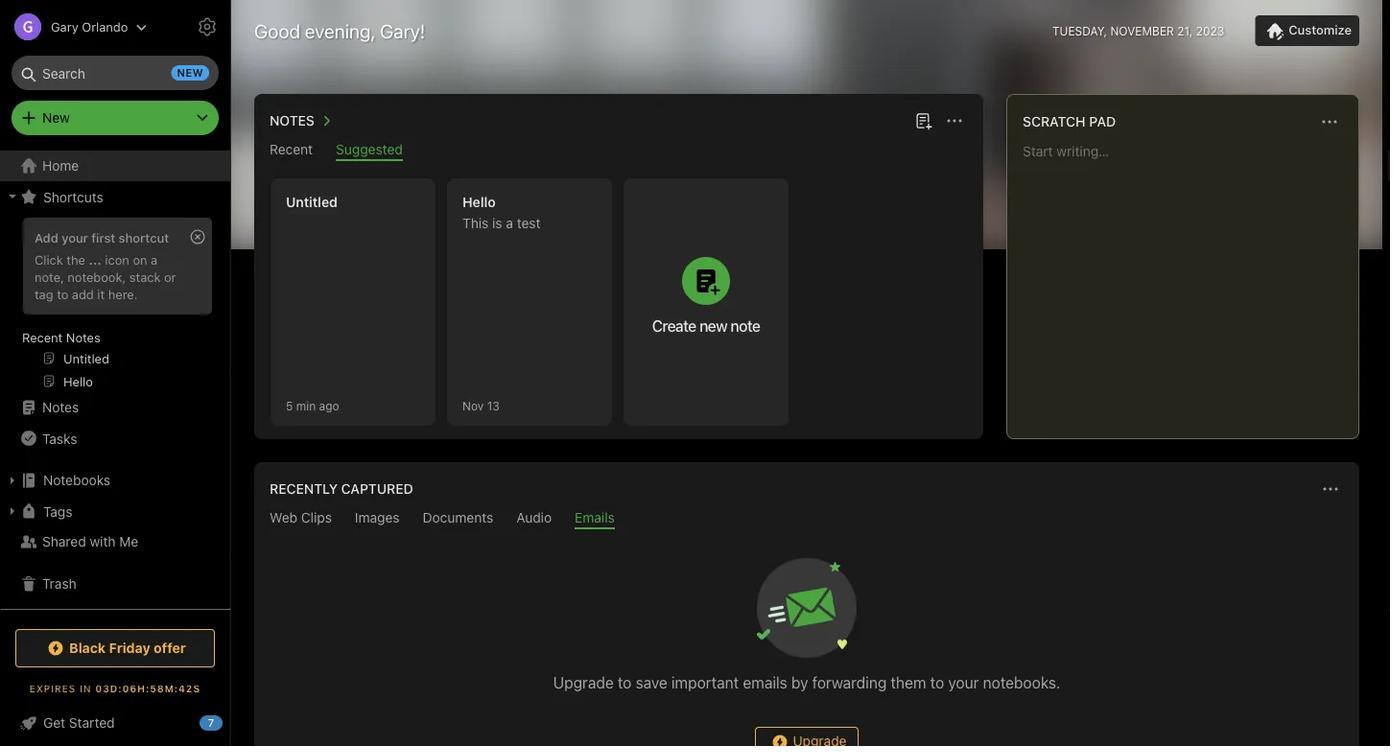Task type: locate. For each thing, give the bounding box(es) containing it.
icon on a note, notebook, stack or tag to add it here.
[[35, 252, 176, 301]]

captured
[[341, 481, 413, 497]]

add
[[72, 287, 94, 301]]

0 horizontal spatial your
[[62, 230, 88, 245]]

your
[[62, 230, 88, 245], [949, 674, 979, 692]]

tab list containing recent
[[258, 142, 980, 161]]

customize button
[[1256, 15, 1360, 46]]

2 vertical spatial notes
[[42, 400, 79, 416]]

1 horizontal spatial new
[[700, 317, 728, 335]]

your right the them
[[949, 674, 979, 692]]

More actions field
[[942, 107, 968, 134], [1317, 108, 1344, 135], [1318, 476, 1345, 503]]

tree
[[0, 151, 230, 611]]

with
[[90, 534, 116, 550]]

november
[[1111, 24, 1175, 37]]

new inside new search box
[[177, 67, 203, 79]]

recent
[[270, 142, 313, 157], [22, 330, 63, 345]]

customize
[[1289, 23, 1352, 37]]

notes up tasks
[[42, 400, 79, 416]]

0 vertical spatial new
[[177, 67, 203, 79]]

2 tab list from the top
[[258, 510, 1356, 530]]

recent inside group
[[22, 330, 63, 345]]

note
[[731, 317, 760, 335]]

0 vertical spatial a
[[506, 215, 513, 231]]

new inside create new note button
[[700, 317, 728, 335]]

more actions image inside field
[[1320, 478, 1343, 501]]

1 vertical spatial new
[[700, 317, 728, 335]]

notes button
[[266, 109, 338, 132]]

notes up recent 'tab'
[[270, 113, 315, 129]]

notes
[[270, 113, 315, 129], [66, 330, 100, 345], [42, 400, 79, 416]]

0 vertical spatial tab list
[[258, 142, 980, 161]]

new
[[177, 67, 203, 79], [700, 317, 728, 335]]

to
[[57, 287, 68, 301], [618, 674, 632, 692], [931, 674, 945, 692]]

more actions field for scratch pad
[[1317, 108, 1344, 135]]

stack
[[129, 270, 161, 284]]

recently captured
[[270, 481, 413, 497]]

group containing add your first shortcut
[[0, 212, 222, 400]]

recent down notes button
[[270, 142, 313, 157]]

icon
[[105, 252, 129, 267]]

forwarding
[[813, 674, 887, 692]]

black friday offer button
[[15, 630, 215, 668]]

tuesday,
[[1053, 24, 1108, 37]]

0 horizontal spatial a
[[151, 252, 158, 267]]

1 vertical spatial more actions image
[[1320, 478, 1343, 501]]

recent down tag
[[22, 330, 63, 345]]

emails tab panel
[[254, 530, 1360, 747]]

trash link
[[0, 569, 222, 600]]

your inside emails tab panel
[[949, 674, 979, 692]]

a
[[506, 215, 513, 231], [151, 252, 158, 267]]

to right the them
[[931, 674, 945, 692]]

or
[[164, 270, 176, 284]]

0 horizontal spatial to
[[57, 287, 68, 301]]

black friday offer
[[69, 641, 186, 656]]

documents tab
[[423, 510, 494, 530]]

tab list for notes
[[258, 142, 980, 161]]

1 horizontal spatial your
[[949, 674, 979, 692]]

gary!
[[380, 19, 426, 42]]

tags
[[43, 504, 72, 519]]

to inside icon on a note, notebook, stack or tag to add it here.
[[57, 287, 68, 301]]

tab list containing web clips
[[258, 510, 1356, 530]]

suggested
[[336, 142, 403, 157]]

more actions image
[[943, 109, 967, 132], [1320, 478, 1343, 501]]

the
[[67, 252, 85, 267]]

notes inside group
[[66, 330, 100, 345]]

click the ...
[[35, 252, 102, 267]]

0 horizontal spatial new
[[177, 67, 203, 79]]

click
[[35, 252, 63, 267]]

0 horizontal spatial recent
[[22, 330, 63, 345]]

documents
[[423, 510, 494, 526]]

1 vertical spatial notes
[[66, 330, 100, 345]]

to left the save
[[618, 674, 632, 692]]

on
[[133, 252, 147, 267]]

home link
[[0, 151, 230, 181]]

0 vertical spatial recent
[[270, 142, 313, 157]]

expires
[[30, 683, 76, 694]]

1 vertical spatial tab list
[[258, 510, 1356, 530]]

them
[[891, 674, 927, 692]]

orlando
[[82, 20, 128, 34]]

1 horizontal spatial more actions image
[[1320, 478, 1343, 501]]

here.
[[108, 287, 138, 301]]

gary
[[51, 20, 78, 34]]

tag
[[35, 287, 53, 301]]

a right is
[[506, 215, 513, 231]]

offer
[[154, 641, 186, 656]]

notes link
[[0, 393, 222, 423]]

recent for recent
[[270, 142, 313, 157]]

1 horizontal spatial a
[[506, 215, 513, 231]]

recently
[[270, 481, 338, 497]]

images
[[355, 510, 400, 526]]

to right tag
[[57, 287, 68, 301]]

a right on
[[151, 252, 158, 267]]

notes down add
[[66, 330, 100, 345]]

expand tags image
[[5, 504, 20, 519]]

new down settings icon
[[177, 67, 203, 79]]

1 vertical spatial recent
[[22, 330, 63, 345]]

7
[[208, 717, 214, 730]]

more actions image
[[1319, 110, 1342, 133]]

upgrade
[[553, 674, 614, 692]]

trash
[[42, 576, 77, 592]]

1 tab list from the top
[[258, 142, 980, 161]]

create new note
[[652, 317, 760, 335]]

0 vertical spatial your
[[62, 230, 88, 245]]

new left note
[[700, 317, 728, 335]]

1 vertical spatial a
[[151, 252, 158, 267]]

notes inside button
[[270, 113, 315, 129]]

2023
[[1197, 24, 1225, 37]]

0 vertical spatial more actions image
[[943, 109, 967, 132]]

03d:06h:58m:42s
[[95, 683, 201, 694]]

shared
[[42, 534, 86, 550]]

black
[[69, 641, 106, 656]]

13
[[487, 399, 500, 413]]

group
[[0, 212, 222, 400]]

settings image
[[196, 15, 219, 38]]

shortcut
[[119, 230, 169, 245]]

notebook,
[[68, 270, 126, 284]]

notebooks link
[[0, 465, 222, 496]]

a inside icon on a note, notebook, stack or tag to add it here.
[[151, 252, 158, 267]]

recently captured button
[[266, 478, 413, 501]]

2 horizontal spatial to
[[931, 674, 945, 692]]

audio
[[517, 510, 552, 526]]

your inside group
[[62, 230, 88, 245]]

tree containing home
[[0, 151, 230, 611]]

good
[[254, 19, 300, 42]]

is
[[492, 215, 503, 231]]

your up the
[[62, 230, 88, 245]]

1 vertical spatial your
[[949, 674, 979, 692]]

Start writing… text field
[[1023, 143, 1358, 423]]

notebooks
[[43, 473, 110, 489]]

tab list
[[258, 142, 980, 161], [258, 510, 1356, 530]]

0 vertical spatial notes
[[270, 113, 315, 129]]

1 horizontal spatial recent
[[270, 142, 313, 157]]



Task type: vqa. For each thing, say whether or not it's contained in the screenshot.
vhjsd 'field'
no



Task type: describe. For each thing, give the bounding box(es) containing it.
notebooks.
[[983, 674, 1061, 692]]

get started
[[43, 716, 115, 731]]

tuesday, november 21, 2023
[[1053, 24, 1225, 37]]

note,
[[35, 270, 64, 284]]

tasks button
[[0, 423, 222, 454]]

upgrade to save important emails by forwarding them to your notebooks.
[[553, 674, 1061, 692]]

this
[[463, 215, 489, 231]]

first
[[91, 230, 115, 245]]

add your first shortcut
[[35, 230, 169, 245]]

web
[[270, 510, 298, 526]]

emails
[[575, 510, 615, 526]]

suggested tab
[[336, 142, 403, 161]]

web clips tab
[[270, 510, 332, 530]]

home
[[42, 158, 79, 174]]

to for important
[[931, 674, 945, 692]]

expand notebooks image
[[5, 473, 20, 489]]

...
[[89, 252, 102, 267]]

recent for recent notes
[[22, 330, 63, 345]]

shared with me link
[[0, 527, 222, 558]]

scratch pad
[[1023, 114, 1116, 130]]

click to collapse image
[[223, 711, 238, 734]]

friday
[[109, 641, 150, 656]]

tags button
[[0, 496, 222, 527]]

1 horizontal spatial to
[[618, 674, 632, 692]]

evening,
[[305, 19, 375, 42]]

save
[[636, 674, 668, 692]]

test
[[517, 215, 541, 231]]

nov
[[463, 399, 484, 413]]

to for note,
[[57, 287, 68, 301]]

emails
[[743, 674, 788, 692]]

good evening, gary!
[[254, 19, 426, 42]]

get
[[43, 716, 65, 731]]

create
[[652, 317, 696, 335]]

new
[[42, 110, 70, 126]]

a inside hello this is a test
[[506, 215, 513, 231]]

tasks
[[42, 431, 77, 447]]

shortcuts
[[43, 189, 103, 205]]

untitled
[[286, 194, 338, 210]]

clips
[[301, 510, 332, 526]]

it
[[97, 287, 105, 301]]

shared with me
[[42, 534, 138, 550]]

suggested tab panel
[[254, 161, 984, 440]]

ago
[[319, 399, 339, 413]]

started
[[69, 716, 115, 731]]

audio tab
[[517, 510, 552, 530]]

web clips
[[270, 510, 332, 526]]

Account field
[[0, 8, 147, 46]]

important
[[672, 674, 739, 692]]

images tab
[[355, 510, 400, 530]]

add
[[35, 230, 58, 245]]

emails tab
[[575, 510, 615, 530]]

new button
[[12, 101, 219, 135]]

Help and Learning task checklist field
[[0, 708, 230, 739]]

recent notes
[[22, 330, 100, 345]]

expires in 03d:06h:58m:42s
[[30, 683, 201, 694]]

pad
[[1090, 114, 1116, 130]]

new search field
[[25, 56, 209, 90]]

me
[[119, 534, 138, 550]]

recent tab
[[270, 142, 313, 161]]

0 horizontal spatial more actions image
[[943, 109, 967, 132]]

gary orlando
[[51, 20, 128, 34]]

21,
[[1178, 24, 1193, 37]]

by
[[792, 674, 809, 692]]

hello
[[463, 194, 496, 210]]

hello this is a test
[[463, 194, 541, 231]]

scratch pad button
[[1019, 110, 1116, 133]]

5 min ago
[[286, 399, 339, 413]]

5
[[286, 399, 293, 413]]

min
[[296, 399, 316, 413]]

nov 13
[[463, 399, 500, 413]]

more actions field for recently captured
[[1318, 476, 1345, 503]]

tab list for recently captured
[[258, 510, 1356, 530]]

Search text field
[[25, 56, 205, 90]]

in
[[80, 683, 92, 694]]

create new note button
[[624, 179, 789, 426]]



